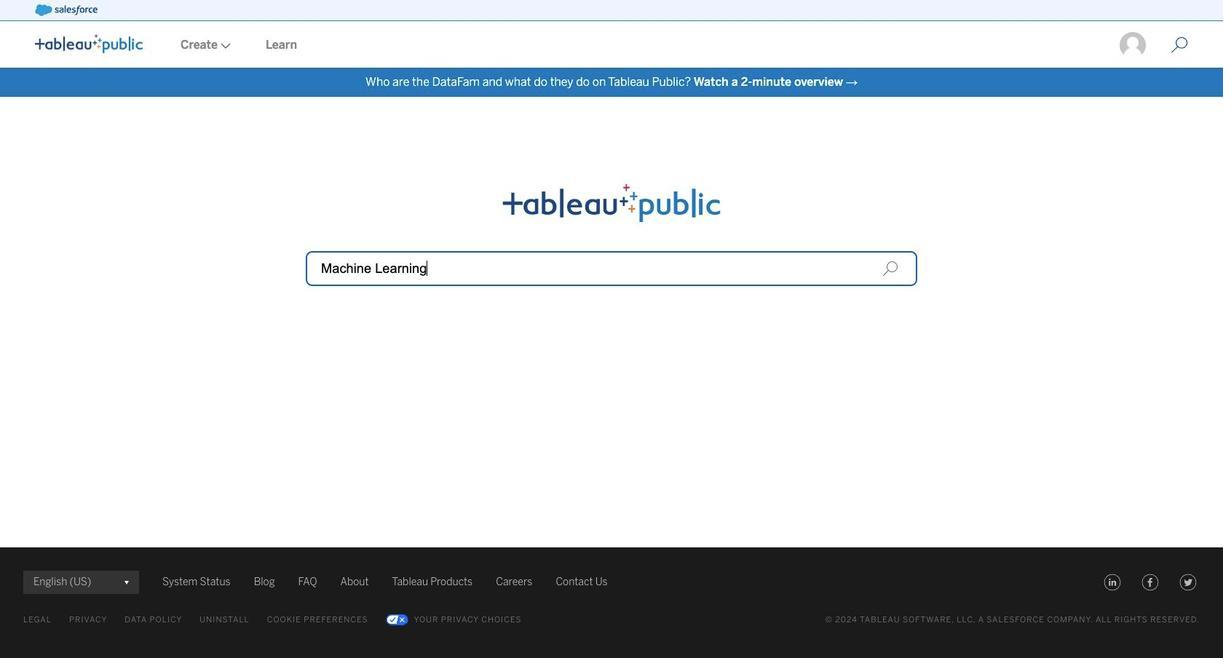 Task type: locate. For each thing, give the bounding box(es) containing it.
salesforce logo image
[[35, 4, 97, 16]]

tara.schultz image
[[1118, 31, 1148, 60]]

go to search image
[[1153, 36, 1206, 54]]

search image
[[883, 261, 899, 277]]

create image
[[218, 43, 231, 49]]

logo image
[[35, 34, 143, 53]]



Task type: describe. For each thing, give the bounding box(es) containing it.
Search input field
[[306, 251, 917, 286]]

selected language element
[[33, 571, 129, 594]]



Task type: vqa. For each thing, say whether or not it's contained in the screenshot.
selected language element
yes



